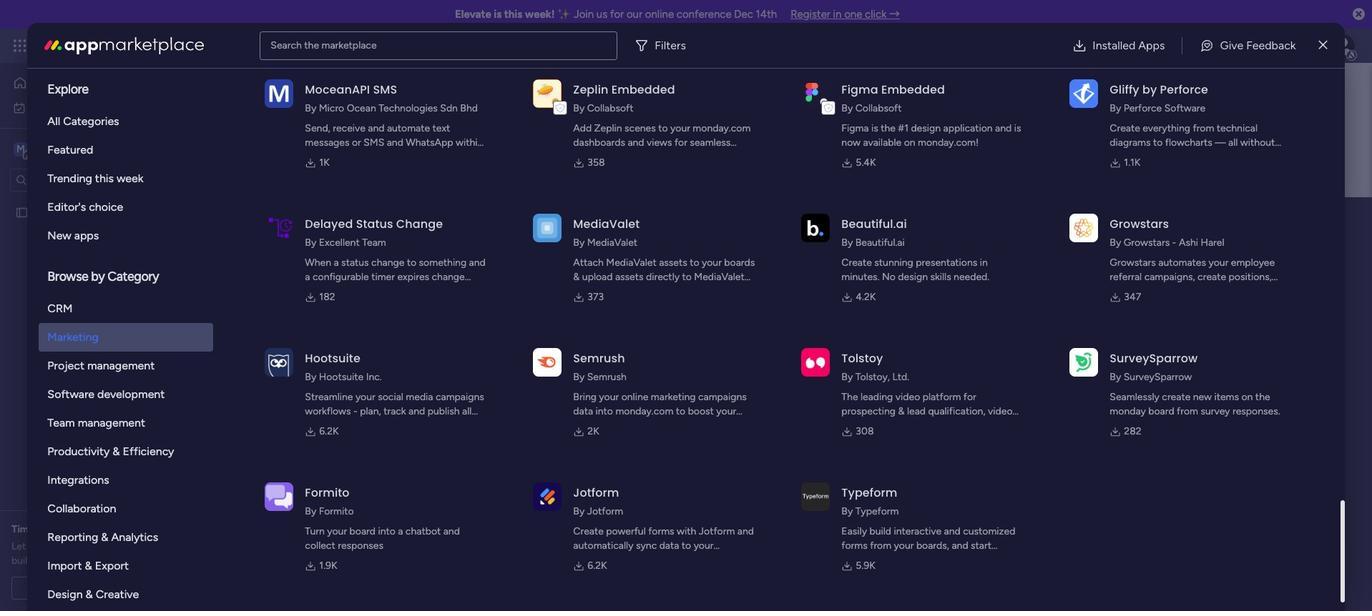 Task type: locate. For each thing, give the bounding box(es) containing it.
1 horizontal spatial change
[[432, 271, 465, 283]]

our up so
[[28, 541, 43, 553]]

1 vertical spatial by
[[91, 269, 105, 285]]

our right the us
[[627, 8, 642, 21]]

14th
[[756, 8, 777, 21]]

by up attach
[[573, 237, 585, 249]]

one left click
[[844, 8, 862, 21]]

1 vertical spatial our
[[28, 541, 43, 553]]

→
[[889, 8, 900, 21]]

0 vertical spatial test
[[34, 206, 52, 219]]

boards inside "create powerful forms with jotform and automatically sync data to your monday.com boards"
[[634, 554, 664, 567]]

& inside attach mediavalet assets to your boards & upload assets directly to mediavalet from within monday.com
[[573, 271, 580, 283]]

one down plan,
[[356, 420, 373, 432]]

on up responses.
[[1242, 391, 1253, 403]]

on down "#1"
[[904, 137, 915, 149]]

0 vertical spatial board
[[1148, 406, 1174, 418]]

campaigns for semrush
[[698, 391, 747, 403]]

1 horizontal spatial create
[[842, 257, 872, 269]]

public board image
[[15, 206, 29, 219]]

1 vertical spatial sms
[[364, 137, 384, 149]]

delayed status change by excellent team
[[305, 216, 443, 249]]

0 horizontal spatial our
[[28, 541, 43, 553]]

1 horizontal spatial assets
[[659, 257, 687, 269]]

0 horizontal spatial team
[[47, 416, 75, 430]]

0 vertical spatial review
[[98, 524, 129, 536]]

this left week!
[[504, 8, 522, 21]]

0 horizontal spatial within
[[456, 137, 483, 149]]

workspace
[[61, 142, 117, 156], [418, 203, 541, 235], [376, 238, 425, 250]]

directly
[[646, 271, 680, 283]]

in
[[833, 8, 842, 21], [980, 257, 988, 269]]

1 horizontal spatial team
[[362, 237, 386, 249]]

video up 'recruiting.'
[[988, 406, 1013, 418]]

0 vertical spatial create
[[1198, 271, 1226, 283]]

data left instantly
[[888, 554, 908, 567]]

start
[[971, 540, 991, 552]]

by up now
[[842, 102, 853, 114]]

collabsoft inside figma embedded by collabsoft
[[855, 102, 902, 114]]

software up everything at the top right
[[1164, 102, 1206, 114]]

this
[[504, 8, 522, 21], [95, 172, 114, 185]]

1 vertical spatial forms
[[842, 540, 868, 552]]

embedded inside figma embedded by collabsoft
[[881, 82, 945, 98]]

streamline your social media campaigns workflows - plan, track and publish all posts from one place.
[[305, 391, 484, 432]]

app logo image for hootsuite
[[265, 348, 294, 377]]

app logo image
[[265, 79, 294, 108], [533, 79, 562, 108], [801, 79, 830, 108], [1070, 79, 1098, 108], [265, 214, 294, 242], [533, 214, 562, 242], [801, 214, 830, 242], [1070, 214, 1098, 242], [265, 348, 294, 377], [533, 348, 562, 377], [801, 348, 830, 377], [1070, 348, 1098, 377], [265, 483, 294, 511], [533, 483, 562, 511], [801, 483, 830, 511]]

surveysparrow inside surveysparrow by surveysparrow
[[1124, 371, 1192, 383]]

1 vertical spatial semrush
[[587, 371, 627, 383]]

0 vertical spatial into
[[596, 406, 613, 418]]

from down new
[[1177, 406, 1198, 418]]

create up automatically
[[573, 526, 604, 538]]

by
[[305, 102, 316, 114], [573, 102, 585, 114], [842, 102, 853, 114], [1110, 102, 1121, 114], [305, 237, 316, 249], [573, 237, 585, 249], [842, 237, 853, 249], [1110, 237, 1121, 249], [305, 371, 316, 383], [573, 371, 585, 383], [842, 371, 853, 383], [1110, 371, 1121, 383], [305, 506, 316, 518], [573, 506, 585, 518], [842, 506, 853, 518]]

2 vertical spatial data
[[888, 554, 908, 567]]

monday.com inside send, receive and automate text messages or sms and whatsapp within monday.com
[[305, 151, 363, 163]]

collabsoft inside zeplin embedded by collabsoft
[[587, 102, 633, 114]]

dec
[[734, 8, 753, 21]]

your inside turn your board into a chatbot and collect responses
[[327, 526, 347, 538]]

app logo image for semrush
[[533, 348, 562, 377]]

moceanapi sms by micro ocean technologies sdn bhd
[[305, 82, 478, 114]]

2 campaigns from the left
[[698, 391, 747, 403]]

0 horizontal spatial test
[[34, 206, 52, 219]]

0 vertical spatial by
[[1142, 82, 1157, 98]]

from down workflows
[[332, 420, 354, 432]]

with
[[677, 526, 696, 538]]

0 horizontal spatial data
[[573, 406, 593, 418]]

0 vertical spatial all
[[1228, 137, 1238, 149]]

1 horizontal spatial test
[[294, 356, 313, 368]]

search everything image
[[1250, 39, 1265, 53]]

collabsoft for zeplin
[[587, 102, 633, 114]]

1 vertical spatial management
[[87, 359, 155, 373]]

from inside easily build interactive and customized forms from your boards, and start collecting data instantly
[[870, 540, 891, 552]]

create up track!
[[1198, 271, 1226, 283]]

1 horizontal spatial is
[[871, 122, 878, 134]]

monday.com down "directly"
[[627, 285, 685, 298]]

perforce
[[1160, 82, 1208, 98], [1124, 102, 1162, 114]]

1 vertical spatial board
[[349, 526, 376, 538]]

jotform inside "create powerful forms with jotform and automatically sync data to your monday.com boards"
[[699, 526, 735, 538]]

boards inside attach mediavalet assets to your boards & upload assets directly to mediavalet from within monday.com
[[724, 257, 755, 269]]

from inside seamlessly create new items on the monday board from survey responses.
[[1177, 406, 1198, 418]]

0 vertical spatial formito
[[305, 485, 350, 501]]

create left new
[[1162, 391, 1191, 403]]

0 vertical spatial create
[[1110, 122, 1140, 134]]

0 horizontal spatial collabsoft
[[587, 102, 633, 114]]

into up visibility
[[596, 406, 613, 418]]

1 vertical spatial perforce
[[1124, 102, 1162, 114]]

embedded for zeplin embedded
[[611, 82, 675, 98]]

main workspace down all categories
[[33, 142, 117, 156]]

create inside "create powerful forms with jotform and automatically sync data to your monday.com boards"
[[573, 526, 604, 538]]

into up responses
[[378, 526, 395, 538]]

0 horizontal spatial board
[[349, 526, 376, 538]]

by up automatically
[[573, 506, 585, 518]]

& down attach
[[573, 271, 580, 283]]

and right application on the top of the page
[[995, 122, 1012, 134]]

experts
[[46, 541, 79, 553]]

test inside test list box
[[34, 206, 52, 219]]

1 vertical spatial all
[[462, 406, 472, 418]]

6.2k down workflows
[[319, 426, 339, 438]]

campaigns up publish
[[436, 391, 484, 403]]

2 horizontal spatial create
[[1110, 122, 1140, 134]]

2 vertical spatial growstars
[[1110, 257, 1156, 269]]

board inside seamlessly create new items on the monday board from survey responses.
[[1148, 406, 1174, 418]]

mediavalet
[[573, 216, 640, 232], [587, 237, 637, 249], [606, 257, 657, 269], [694, 271, 745, 283]]

by up 'bring'
[[573, 371, 585, 383]]

app logo image for growstars
[[1070, 214, 1098, 242]]

into inside turn your board into a chatbot and collect responses
[[378, 526, 395, 538]]

create up minutes.
[[842, 257, 872, 269]]

a left chatbot
[[398, 526, 403, 538]]

add
[[573, 122, 592, 134], [356, 238, 374, 250]]

workspace selection element
[[14, 141, 119, 159]]

collabsoft up "#1"
[[855, 102, 902, 114]]

workspace down categories
[[61, 142, 117, 156]]

0 vertical spatial boards
[[724, 257, 755, 269]]

by up streamline
[[305, 371, 316, 383]]

2 figma from the top
[[842, 122, 869, 134]]

1 vertical spatial within
[[597, 285, 625, 298]]

board inside turn your board into a chatbot and collect responses
[[349, 526, 376, 538]]

work up home button
[[116, 37, 141, 54]]

review
[[98, 524, 129, 536], [81, 541, 111, 553]]

embedded
[[611, 82, 675, 98], [881, 82, 945, 98]]

scenes
[[625, 122, 656, 134]]

0 vertical spatial design
[[911, 122, 941, 134]]

- inside streamline your social media campaigns workflows - plan, track and publish all posts from one place.
[[353, 406, 358, 418]]

an
[[52, 524, 63, 536]]

by inside gliffy by perforce by perforce software
[[1142, 82, 1157, 98]]

reporting
[[47, 531, 98, 544]]

change down something
[[432, 271, 465, 283]]

timer
[[371, 271, 395, 283]]

your inside add zeplin scenes to your monday.com dashboards and views for seamless designer to developer handoff
[[670, 122, 690, 134]]

1 horizontal spatial create
[[1198, 271, 1226, 283]]

publish
[[428, 406, 460, 418]]

0 horizontal spatial all
[[462, 406, 472, 418]]

is right 'elevate'
[[494, 8, 502, 21]]

2 collabsoft from the left
[[855, 102, 902, 114]]

to inside "create powerful forms with jotform and automatically sync data to your monday.com boards"
[[682, 540, 691, 552]]

0 vertical spatial zeplin
[[573, 82, 608, 98]]

by inside surveysparrow by surveysparrow
[[1110, 371, 1121, 383]]

test inside test link
[[294, 356, 313, 368]]

0 vertical spatial perforce
[[1160, 82, 1208, 98]]

week
[[117, 172, 143, 185]]

one inside streamline your social media campaigns workflows - plan, track and publish all posts from one place.
[[356, 420, 373, 432]]

6.2k down automatically
[[588, 560, 607, 572]]

for inside time for an expert review let our experts review what you've built so far. free of charge
[[37, 524, 50, 536]]

1 horizontal spatial one
[[844, 8, 862, 21]]

on inside seamlessly create new items on the monday board from survey responses.
[[1242, 391, 1253, 403]]

1 vertical spatial surveysparrow
[[1124, 371, 1192, 383]]

campaigns inside streamline your social media campaigns workflows - plan, track and publish all posts from one place.
[[436, 391, 484, 403]]

by up turn
[[305, 506, 316, 518]]

online down 'bring'
[[573, 420, 600, 432]]

by up when
[[305, 237, 316, 249]]

0 horizontal spatial video
[[896, 391, 920, 403]]

by inside jotform by jotform
[[573, 506, 585, 518]]

and down scenes
[[628, 137, 644, 149]]

app logo image for gliffy by perforce
[[1070, 79, 1098, 108]]

monday.com up visibility
[[616, 406, 673, 418]]

embedded inside zeplin embedded by collabsoft
[[611, 82, 675, 98]]

create inside create everything from technical diagrams to flowcharts — all without ever leaving monday.com.
[[1110, 122, 1140, 134]]

workspace up the description
[[418, 203, 541, 235]]

employee
[[1231, 257, 1275, 269]]

your inside "create powerful forms with jotform and automatically sync data to your monday.com boards"
[[694, 540, 714, 552]]

5.4k
[[856, 157, 876, 169]]

2 vertical spatial management
[[78, 416, 145, 430]]

by right gliffy
[[1142, 82, 1157, 98]]

1 horizontal spatial forms
[[842, 540, 868, 552]]

send,
[[305, 122, 330, 134]]

2 vertical spatial jotform
[[699, 526, 735, 538]]

by inside mediavalet by mediavalet
[[573, 237, 585, 249]]

1 vertical spatial jotform
[[587, 506, 623, 518]]

0 horizontal spatial the
[[304, 39, 319, 51]]

bring
[[573, 391, 597, 403]]

0 vertical spatial assets
[[659, 257, 687, 269]]

add inside add zeplin scenes to your monday.com dashboards and views for seamless designer to developer handoff
[[573, 122, 592, 134]]

project
[[47, 359, 84, 373]]

1 horizontal spatial add
[[573, 122, 592, 134]]

1 horizontal spatial by
[[1142, 82, 1157, 98]]

is for the
[[871, 122, 878, 134]]

1 horizontal spatial -
[[1172, 237, 1176, 249]]

integrations
[[47, 474, 109, 487]]

automate
[[387, 122, 430, 134]]

& down campaigns,
[[1173, 285, 1179, 298]]

is right application on the top of the page
[[1014, 122, 1021, 134]]

monday.com inside add zeplin scenes to your monday.com dashboards and views for seamless designer to developer handoff
[[693, 122, 751, 134]]

and
[[368, 122, 384, 134], [995, 122, 1012, 134], [387, 137, 403, 149], [628, 137, 644, 149], [469, 257, 486, 269], [409, 406, 425, 418], [443, 526, 460, 538], [737, 526, 754, 538], [944, 526, 961, 538], [952, 540, 968, 552]]

gliffy by perforce by perforce software
[[1110, 82, 1208, 114]]

your inside attach mediavalet assets to your boards & upload assets directly to mediavalet from within monday.com
[[702, 257, 722, 269]]

bhd
[[460, 102, 478, 114]]

0 vertical spatial one
[[844, 8, 862, 21]]

forms up sync
[[648, 526, 674, 538]]

is up available
[[871, 122, 878, 134]]

far.
[[47, 555, 61, 567]]

software inside gliffy by perforce by perforce software
[[1164, 102, 1206, 114]]

work up "all"
[[48, 101, 69, 113]]

Main workspace field
[[353, 203, 1314, 235]]

create everything from technical diagrams to flowcharts — all without ever leaving monday.com.
[[1110, 122, 1275, 163]]

1 horizontal spatial 6.2k
[[588, 560, 607, 572]]

campaigns inside bring your online marketing campaigns data into monday.com to boost your online visibility
[[698, 391, 747, 403]]

change up timer at the left of page
[[371, 257, 404, 269]]

1 vertical spatial this
[[95, 172, 114, 185]]

by up referral
[[1110, 237, 1121, 249]]

by inside zeplin embedded by collabsoft
[[573, 102, 585, 114]]

0 vertical spatial this
[[504, 8, 522, 21]]

1 vertical spatial zeplin
[[594, 122, 622, 134]]

0 vertical spatial 6.2k
[[319, 426, 339, 438]]

for up qualification,
[[964, 391, 976, 403]]

search the marketplace
[[271, 39, 377, 51]]

by down "main workspace" field
[[842, 237, 853, 249]]

dashboards
[[573, 137, 625, 149]]

public board image
[[270, 354, 286, 370]]

boards,
[[916, 540, 949, 552]]

1 vertical spatial monday
[[1110, 406, 1146, 418]]

time for an expert review let our experts review what you've built so far. free of charge
[[11, 524, 167, 567]]

monday.com
[[693, 122, 751, 134], [305, 151, 363, 163], [627, 285, 685, 298], [616, 406, 673, 418], [573, 554, 631, 567]]

0 vertical spatial main
[[33, 142, 58, 156]]

monday.com down messages
[[305, 151, 363, 163]]

0 horizontal spatial work
[[48, 101, 69, 113]]

0 vertical spatial status
[[341, 257, 369, 269]]

board
[[1148, 406, 1174, 418], [349, 526, 376, 538]]

perforce down gliffy
[[1124, 102, 1162, 114]]

design down stunning
[[898, 271, 928, 283]]

by inside moceanapi sms by micro ocean technologies sdn bhd
[[305, 102, 316, 114]]

create up diagrams
[[1110, 122, 1140, 134]]

by down gliffy
[[1110, 102, 1121, 114]]

place.
[[376, 420, 402, 432]]

support,
[[842, 420, 879, 432]]

to inside bring your online marketing campaigns data into monday.com to boost your online visibility
[[676, 406, 685, 418]]

- left ashi
[[1172, 237, 1176, 249]]

figma for embedded
[[842, 82, 878, 98]]

beautiful.ai by beautiful.ai
[[842, 216, 907, 249]]

test right public board image
[[294, 356, 313, 368]]

1 collabsoft from the left
[[587, 102, 633, 114]]

figma inside the figma is the #1 design application and is now available on monday.com!
[[842, 122, 869, 134]]

forms down easily
[[842, 540, 868, 552]]

& inside growstars automates your employee referral campaigns, create positions, post, manage & keep track!
[[1173, 285, 1179, 298]]

technologies
[[379, 102, 438, 114]]

monday.com inside attach mediavalet assets to your boards & upload assets directly to mediavalet from within monday.com
[[627, 285, 685, 298]]

0 vertical spatial add
[[573, 122, 592, 134]]

status down configurable
[[305, 285, 333, 298]]

option
[[0, 200, 182, 202]]

items
[[1214, 391, 1239, 403]]

by for category
[[91, 269, 105, 285]]

create inside create stunning presentations in minutes. no design skills needed.
[[842, 257, 872, 269]]

a
[[334, 257, 339, 269], [305, 271, 310, 283], [398, 526, 403, 538], [91, 582, 96, 594]]

monday.com up "seamless" at the top right of the page
[[693, 122, 751, 134]]

1 horizontal spatial main
[[357, 203, 412, 235]]

figma
[[842, 82, 878, 98], [842, 122, 869, 134]]

1 horizontal spatial embedded
[[881, 82, 945, 98]]

from inside streamline your social media campaigns workflows - plan, track and publish all posts from one place.
[[332, 420, 354, 432]]

by inside beautiful.ai by beautiful.ai
[[842, 237, 853, 249]]

bring your online marketing campaigns data into monday.com to boost your online visibility
[[573, 391, 747, 432]]

1.9k
[[319, 560, 337, 572]]

create
[[1198, 271, 1226, 283], [1162, 391, 1191, 403]]

0 horizontal spatial boards
[[309, 288, 344, 302]]

all right publish
[[462, 406, 472, 418]]

typeform
[[842, 485, 897, 501], [855, 506, 899, 518]]

0 vertical spatial main workspace
[[33, 142, 117, 156]]

browse by category
[[47, 269, 159, 285]]

into inside bring your online marketing campaigns data into monday.com to boost your online visibility
[[596, 406, 613, 418]]

growstars for growstars automates your employee referral campaigns, create positions, post, manage & keep track!
[[1110, 257, 1156, 269]]

invite members image
[[1184, 39, 1198, 53]]

test list box
[[0, 197, 182, 418]]

reporting & analytics
[[47, 531, 158, 544]]

from down upload
[[573, 285, 595, 298]]

0 vertical spatial semrush
[[573, 351, 625, 367]]

board down the "seamlessly"
[[1148, 406, 1174, 418]]

all
[[47, 114, 60, 128]]

1 vertical spatial test
[[294, 356, 313, 368]]

collaboration
[[47, 502, 116, 516]]

the up responses.
[[1255, 391, 1270, 403]]

work inside my work button
[[48, 101, 69, 113]]

review up what on the left
[[98, 524, 129, 536]]

design right "#1"
[[911, 122, 941, 134]]

and right chatbot
[[443, 526, 460, 538]]

or
[[352, 137, 361, 149]]

from inside attach mediavalet assets to your boards & upload assets directly to mediavalet from within monday.com
[[573, 285, 595, 298]]

beautiful.ai inside beautiful.ai by beautiful.ai
[[855, 237, 905, 249]]

management for project management
[[87, 359, 155, 373]]

and inside add zeplin scenes to your monday.com dashboards and views for seamless designer to developer handoff
[[628, 137, 644, 149]]

prospecting
[[842, 406, 896, 418]]

week!
[[525, 8, 555, 21]]

1 horizontal spatial into
[[596, 406, 613, 418]]

1 embedded from the left
[[611, 82, 675, 98]]

1.1k
[[1124, 157, 1141, 169]]

app logo image for tolstoy
[[801, 348, 830, 377]]

online up "filters" popup button
[[645, 8, 674, 21]]

0 vertical spatial sms
[[373, 82, 397, 98]]

all categories
[[47, 114, 119, 128]]

0 vertical spatial figma
[[842, 82, 878, 98]]

and inside when a status change to something and a configurable timer expires change status to something.
[[469, 257, 486, 269]]

for up handoff
[[675, 137, 687, 149]]

growstars inside growstars automates your employee referral campaigns, create positions, post, manage & keep track!
[[1110, 257, 1156, 269]]

within
[[456, 137, 483, 149], [597, 285, 625, 298]]

category
[[107, 269, 159, 285]]

video up lead
[[896, 391, 920, 403]]

collabsoft for figma
[[855, 102, 902, 114]]

for left the an on the bottom left
[[37, 524, 50, 536]]

1 vertical spatial design
[[898, 271, 928, 283]]

by up easily
[[842, 506, 853, 518]]

see plans
[[250, 39, 293, 52]]

0 vertical spatial in
[[833, 8, 842, 21]]

video
[[896, 391, 920, 403], [988, 406, 1013, 418]]

by inside figma embedded by collabsoft
[[842, 102, 853, 114]]

and down the description
[[469, 257, 486, 269]]

the left "#1"
[[881, 122, 896, 134]]

1 horizontal spatial in
[[980, 257, 988, 269]]

and up boards,
[[944, 526, 961, 538]]

browse
[[47, 269, 88, 285]]

embedded for figma embedded
[[881, 82, 945, 98]]

figma inside figma embedded by collabsoft
[[842, 82, 878, 98]]

1 vertical spatial -
[[353, 406, 358, 418]]

main up add workspace description
[[357, 203, 412, 235]]

0 horizontal spatial -
[[353, 406, 358, 418]]

management for team management
[[78, 416, 145, 430]]

main workspace up the description
[[357, 203, 541, 235]]

surveysparrow by surveysparrow
[[1110, 351, 1198, 383]]

receive
[[333, 122, 365, 134]]

charge
[[97, 555, 128, 567]]

streamline
[[305, 391, 353, 403]]

from down build
[[870, 540, 891, 552]]

trending
[[47, 172, 92, 185]]

1 figma from the top
[[842, 82, 878, 98]]

home
[[33, 77, 60, 89]]

our
[[627, 8, 642, 21], [28, 541, 43, 553]]

status up configurable
[[341, 257, 369, 269]]

campaigns
[[436, 391, 484, 403], [698, 391, 747, 403]]

collabsoft up scenes
[[587, 102, 633, 114]]

and right with
[[737, 526, 754, 538]]

the right search
[[304, 39, 319, 51]]

workflows
[[305, 406, 351, 418]]

app logo image for typeform
[[801, 483, 830, 511]]

add up dashboards
[[573, 122, 592, 134]]

test for public board image
[[294, 356, 313, 368]]

without
[[1240, 137, 1275, 149]]

and inside the figma is the #1 design application and is now available on monday.com!
[[995, 122, 1012, 134]]

1 horizontal spatial all
[[1228, 137, 1238, 149]]

0 vertical spatial data
[[573, 406, 593, 418]]

review up of at the bottom left of the page
[[81, 541, 111, 553]]

crm
[[47, 302, 73, 315]]

2 embedded from the left
[[881, 82, 945, 98]]

instantly
[[910, 554, 949, 567]]

responses.
[[1233, 406, 1280, 418]]

attach mediavalet assets to your boards & upload assets directly to mediavalet from within monday.com
[[573, 257, 755, 298]]

monday up home button
[[64, 37, 113, 54]]

0 horizontal spatial by
[[91, 269, 105, 285]]

1 campaigns from the left
[[436, 391, 484, 403]]

beautiful.ai
[[842, 216, 907, 232], [855, 237, 905, 249]]

team down status in the left top of the page
[[362, 237, 386, 249]]

select product image
[[13, 39, 27, 53]]

all right — on the right top of the page
[[1228, 137, 1238, 149]]

1 vertical spatial 6.2k
[[588, 560, 607, 572]]

by inside delayed status change by excellent team
[[305, 237, 316, 249]]

1 vertical spatial create
[[1162, 391, 1191, 403]]

0 vertical spatial within
[[456, 137, 483, 149]]

within down bhd
[[456, 137, 483, 149]]

2 vertical spatial create
[[573, 526, 604, 538]]

online up visibility
[[621, 391, 648, 403]]

data down 'bring'
[[573, 406, 593, 418]]

zeplin inside add zeplin scenes to your monday.com dashboards and views for seamless designer to developer handoff
[[594, 122, 622, 134]]

by right "browse"
[[91, 269, 105, 285]]

to
[[658, 122, 668, 134], [1153, 137, 1163, 149], [614, 151, 624, 163], [407, 257, 416, 269], [690, 257, 699, 269], [682, 271, 692, 283], [335, 285, 345, 298], [676, 406, 685, 418], [682, 540, 691, 552]]

a down "import & export"
[[91, 582, 96, 594]]

by up the the
[[842, 371, 853, 383]]

typeform by typeform
[[842, 485, 899, 518]]

and down media
[[409, 406, 425, 418]]

1 vertical spatial add
[[356, 238, 374, 250]]

—
[[1215, 137, 1226, 149]]

ever
[[1110, 151, 1129, 163]]



Task type: vqa. For each thing, say whether or not it's contained in the screenshot.
'Notifications' link
no



Task type: describe. For each thing, give the bounding box(es) containing it.
views
[[647, 137, 672, 149]]

zeplin inside zeplin embedded by collabsoft
[[573, 82, 608, 98]]

ocean
[[347, 102, 376, 114]]

whatsapp
[[406, 137, 453, 149]]

1 vertical spatial formito
[[319, 506, 354, 518]]

click
[[865, 8, 887, 21]]

2 horizontal spatial is
[[1014, 122, 1021, 134]]

see plans button
[[231, 35, 300, 57]]

0 vertical spatial change
[[371, 257, 404, 269]]

plan,
[[360, 406, 381, 418]]

interactive
[[894, 526, 942, 538]]

by inside hootsuite by hootsuite inc.
[[305, 371, 316, 383]]

1 horizontal spatial this
[[504, 8, 522, 21]]

for inside add zeplin scenes to your monday.com dashboards and views for seamless designer to developer handoff
[[675, 137, 687, 149]]

campaigns,
[[1144, 271, 1195, 283]]

1 vertical spatial main workspace
[[357, 203, 541, 235]]

1 vertical spatial typeform
[[855, 506, 899, 518]]

your inside streamline your social media campaigns workflows - plan, track and publish all posts from one place.
[[355, 391, 375, 403]]

mediavalet by mediavalet
[[573, 216, 640, 249]]

a inside schedule a meeting button
[[91, 582, 96, 594]]

my work
[[31, 101, 69, 113]]

within inside send, receive and automate text messages or sms and whatsapp within monday.com
[[456, 137, 483, 149]]

and inside "create powerful forms with jotform and automatically sync data to your monday.com boards"
[[737, 526, 754, 538]]

work for my
[[48, 101, 69, 113]]

1 vertical spatial workspace
[[418, 203, 541, 235]]

apps marketplace image
[[45, 37, 204, 54]]

app logo image for surveysparrow
[[1070, 348, 1098, 377]]

available
[[863, 137, 902, 149]]

app logo image for jotform
[[533, 483, 562, 511]]

register in one click → link
[[791, 8, 900, 21]]

create for perforce
[[1110, 122, 1140, 134]]

elevate
[[455, 8, 491, 21]]

forms inside "create powerful forms with jotform and automatically sync data to your monday.com boards"
[[648, 526, 674, 538]]

0 vertical spatial hootsuite
[[305, 351, 360, 367]]

0 vertical spatial our
[[627, 8, 642, 21]]

so
[[34, 555, 44, 567]]

by inside growstars by growstars - ashi harel
[[1110, 237, 1121, 249]]

all inside create everything from technical diagrams to flowcharts — all without ever leaving monday.com.
[[1228, 137, 1238, 149]]

test for public board icon
[[34, 206, 52, 219]]

and down ocean
[[368, 122, 384, 134]]

referral
[[1110, 271, 1142, 283]]

now
[[842, 137, 861, 149]]

tolstoy by tolstoy, ltd.
[[842, 351, 909, 383]]

forms inside easily build interactive and customized forms from your boards, and start collecting data instantly
[[842, 540, 868, 552]]

no
[[882, 271, 896, 283]]

0 horizontal spatial this
[[95, 172, 114, 185]]

0 horizontal spatial assets
[[615, 271, 644, 283]]

collect
[[305, 540, 335, 552]]

1 vertical spatial main
[[357, 203, 412, 235]]

ltd.
[[892, 371, 909, 383]]

all inside streamline your social media campaigns workflows - plan, track and publish all posts from one place.
[[462, 406, 472, 418]]

5.9k
[[856, 560, 875, 572]]

built
[[11, 555, 31, 567]]

growstars for growstars by growstars - ashi harel
[[1110, 216, 1169, 232]]

Search in workspace field
[[30, 172, 119, 188]]

apps
[[1138, 38, 1165, 52]]

minutes.
[[842, 271, 880, 283]]

1 vertical spatial online
[[621, 391, 648, 403]]

give feedback button
[[1189, 31, 1307, 60]]

help image
[[1282, 39, 1296, 53]]

change
[[396, 216, 443, 232]]

schedule a meeting
[[47, 582, 136, 594]]

creative
[[96, 588, 139, 602]]

you've
[[138, 541, 167, 553]]

the leading video platform for prospecting & lead qualification, video support, customer success, & recruiting.
[[842, 391, 1021, 432]]

inc.
[[366, 371, 382, 383]]

create for beautiful.ai
[[842, 257, 872, 269]]

semrush by semrush
[[573, 351, 627, 383]]

within inside attach mediavalet assets to your boards & upload assets directly to mediavalet from within monday.com
[[597, 285, 625, 298]]

team inside delayed status change by excellent team
[[362, 237, 386, 249]]

import
[[47, 559, 82, 573]]

create for jotform
[[573, 526, 604, 538]]

feedback
[[1246, 38, 1296, 52]]

from inside create everything from technical diagrams to flowcharts — all without ever leaving monday.com.
[[1193, 122, 1214, 134]]

design inside the figma is the #1 design application and is now available on monday.com!
[[911, 122, 941, 134]]

monday.com inside "create powerful forms with jotform and automatically sync data to your monday.com boards"
[[573, 554, 631, 567]]

diagrams
[[1110, 137, 1151, 149]]

is for this
[[494, 8, 502, 21]]

something
[[419, 257, 467, 269]]

handoff
[[673, 151, 709, 163]]

something.
[[347, 285, 397, 298]]

elevate is this week! ✨ join us for our online conference dec 14th
[[455, 8, 777, 21]]

a up configurable
[[334, 257, 339, 269]]

- inside growstars by growstars - ashi harel
[[1172, 237, 1176, 249]]

app logo image for delayed status change
[[265, 214, 294, 242]]

add for add workspace description
[[356, 238, 374, 250]]

filters
[[655, 38, 686, 52]]

create powerful forms with jotform and automatically sync data to your monday.com boards
[[573, 526, 754, 567]]

survey
[[1201, 406, 1230, 418]]

conference
[[677, 8, 732, 21]]

sdn
[[440, 102, 458, 114]]

your inside easily build interactive and customized forms from your boards, and start collecting data instantly
[[894, 540, 914, 552]]

0 horizontal spatial status
[[305, 285, 333, 298]]

0 vertical spatial jotform
[[573, 485, 619, 501]]

and inside turn your board into a chatbot and collect responses
[[443, 526, 460, 538]]

formito by formito
[[305, 485, 354, 518]]

workspace image
[[14, 141, 28, 157]]

free
[[63, 555, 83, 567]]

monday inside seamlessly create new items on the monday board from survey responses.
[[1110, 406, 1146, 418]]

by inside the semrush by semrush
[[573, 371, 585, 383]]

app logo image for formito
[[265, 483, 294, 511]]

seamlessly
[[1110, 391, 1160, 403]]

campaigns for hootsuite
[[436, 391, 484, 403]]

0 vertical spatial surveysparrow
[[1110, 351, 1198, 367]]

time
[[11, 524, 34, 536]]

schedule
[[47, 582, 89, 594]]

0 horizontal spatial in
[[833, 8, 842, 21]]

0 vertical spatial the
[[304, 39, 319, 51]]

2k
[[588, 426, 599, 438]]

0 vertical spatial workspace
[[61, 142, 117, 156]]

technical
[[1217, 122, 1258, 134]]

create inside seamlessly create new items on the monday board from survey responses.
[[1162, 391, 1191, 403]]

by for perforce
[[1142, 82, 1157, 98]]

by inside gliffy by perforce by perforce software
[[1110, 102, 1121, 114]]

& left what on the left
[[101, 531, 108, 544]]

1 horizontal spatial video
[[988, 406, 1013, 418]]

add for add zeplin scenes to your monday.com dashboards and views for seamless designer to developer handoff
[[573, 122, 592, 134]]

by inside tolstoy by tolstoy, ltd.
[[842, 371, 853, 383]]

1 vertical spatial growstars
[[1124, 237, 1170, 249]]

app logo image for beautiful.ai
[[801, 214, 830, 242]]

micro
[[319, 102, 344, 114]]

app logo image for mediavalet
[[533, 214, 562, 242]]

work for monday
[[116, 37, 141, 54]]

notifications image
[[1121, 39, 1135, 53]]

figma for is
[[842, 122, 869, 134]]

0 vertical spatial typeform
[[842, 485, 897, 501]]

0 horizontal spatial monday
[[64, 37, 113, 54]]

apps image
[[1215, 39, 1230, 53]]

upload
[[582, 271, 613, 283]]

for inside the leading video platform for prospecting & lead qualification, video support, customer success, & recruiting.
[[964, 391, 976, 403]]

add workspace description
[[356, 238, 478, 250]]

1 vertical spatial boards
[[309, 288, 344, 302]]

and inside streamline your social media campaigns workflows - plan, track and publish all posts from one place.
[[409, 406, 425, 418]]

our inside time for an expert review let our experts review what you've built so far. free of charge
[[28, 541, 43, 553]]

moceanapi
[[305, 82, 370, 98]]

for right the us
[[610, 8, 624, 21]]

give feedback link
[[1189, 31, 1307, 60]]

a down when
[[305, 271, 310, 283]]

data inside bring your online marketing campaigns data into monday.com to boost your online visibility
[[573, 406, 593, 418]]

0 vertical spatial management
[[144, 37, 222, 54]]

create inside growstars automates your employee referral campaigns, create positions, post, manage & keep track!
[[1198, 271, 1226, 283]]

monday work management
[[64, 37, 222, 54]]

the inside seamlessly create new items on the monday board from survey responses.
[[1255, 391, 1270, 403]]

join
[[574, 8, 594, 21]]

1 vertical spatial team
[[47, 416, 75, 430]]

2 vertical spatial workspace
[[376, 238, 425, 250]]

data inside easily build interactive and customized forms from your boards, and start collecting data instantly
[[888, 554, 908, 567]]

and left start
[[952, 540, 968, 552]]

boost
[[688, 406, 714, 418]]

0 vertical spatial online
[[645, 8, 674, 21]]

& right the design
[[86, 588, 93, 602]]

dapulse x slim image
[[1319, 37, 1327, 54]]

editor's
[[47, 200, 86, 214]]

1 horizontal spatial status
[[341, 257, 369, 269]]

sms inside moceanapi sms by micro ocean technologies sdn bhd
[[373, 82, 397, 98]]

& left efficiency at the left of the page
[[113, 445, 120, 459]]

2 vertical spatial online
[[573, 420, 600, 432]]

easily build interactive and customized forms from your boards, and start collecting data instantly
[[842, 526, 1015, 567]]

1 vertical spatial change
[[432, 271, 465, 283]]

categories
[[63, 114, 119, 128]]

main inside workspace selection element
[[33, 142, 58, 156]]

& right free
[[85, 559, 92, 573]]

when
[[305, 257, 331, 269]]

and down the automate
[[387, 137, 403, 149]]

data inside "create powerful forms with jotform and automatically sync data to your monday.com boards"
[[659, 540, 679, 552]]

what
[[113, 541, 136, 553]]

a inside turn your board into a chatbot and collect responses
[[398, 526, 403, 538]]

posts
[[305, 420, 330, 432]]

your inside growstars automates your employee referral campaigns, create positions, post, manage & keep track!
[[1209, 257, 1229, 269]]

configurable
[[313, 271, 369, 283]]

app logo image for moceanapi sms
[[265, 79, 294, 108]]

recent
[[270, 288, 306, 302]]

analytics
[[111, 531, 158, 544]]

monday.com inside bring your online marketing campaigns data into monday.com to boost your online visibility
[[616, 406, 673, 418]]

manage
[[1135, 285, 1170, 298]]

on inside the figma is the #1 design application and is now available on monday.com!
[[904, 137, 915, 149]]

choice
[[89, 200, 123, 214]]

main workspace inside workspace selection element
[[33, 142, 117, 156]]

mediavalet inside mediavalet by mediavalet
[[587, 237, 637, 249]]

& up the customer
[[898, 406, 905, 418]]

sms inside send, receive and automate text messages or sms and whatsapp within monday.com
[[364, 137, 384, 149]]

turn
[[305, 526, 325, 538]]

chatbot
[[406, 526, 441, 538]]

in inside create stunning presentations in minutes. no design skills needed.
[[980, 257, 988, 269]]

brad klo image
[[1332, 34, 1355, 57]]

give
[[1220, 38, 1243, 52]]

design inside create stunning presentations in minutes. no design skills needed.
[[898, 271, 928, 283]]

1 vertical spatial software
[[47, 388, 94, 401]]

1 vertical spatial review
[[81, 541, 111, 553]]

by inside formito by formito
[[305, 506, 316, 518]]

& down qualification,
[[967, 420, 973, 432]]

to inside create everything from technical diagrams to flowcharts — all without ever leaving monday.com.
[[1153, 137, 1163, 149]]

6.2k for jotform
[[588, 560, 607, 572]]

design
[[47, 588, 83, 602]]

the inside the figma is the #1 design application and is now available on monday.com!
[[881, 122, 896, 134]]

6.2k for hootsuite
[[319, 426, 339, 438]]

0 vertical spatial beautiful.ai
[[842, 216, 907, 232]]

1 vertical spatial hootsuite
[[319, 371, 364, 383]]

by inside typeform by typeform
[[842, 506, 853, 518]]

#1
[[898, 122, 909, 134]]

search
[[271, 39, 302, 51]]

inbox image
[[1152, 39, 1167, 53]]

developer
[[626, 151, 671, 163]]

1k
[[319, 157, 330, 169]]

harel
[[1201, 237, 1224, 249]]



